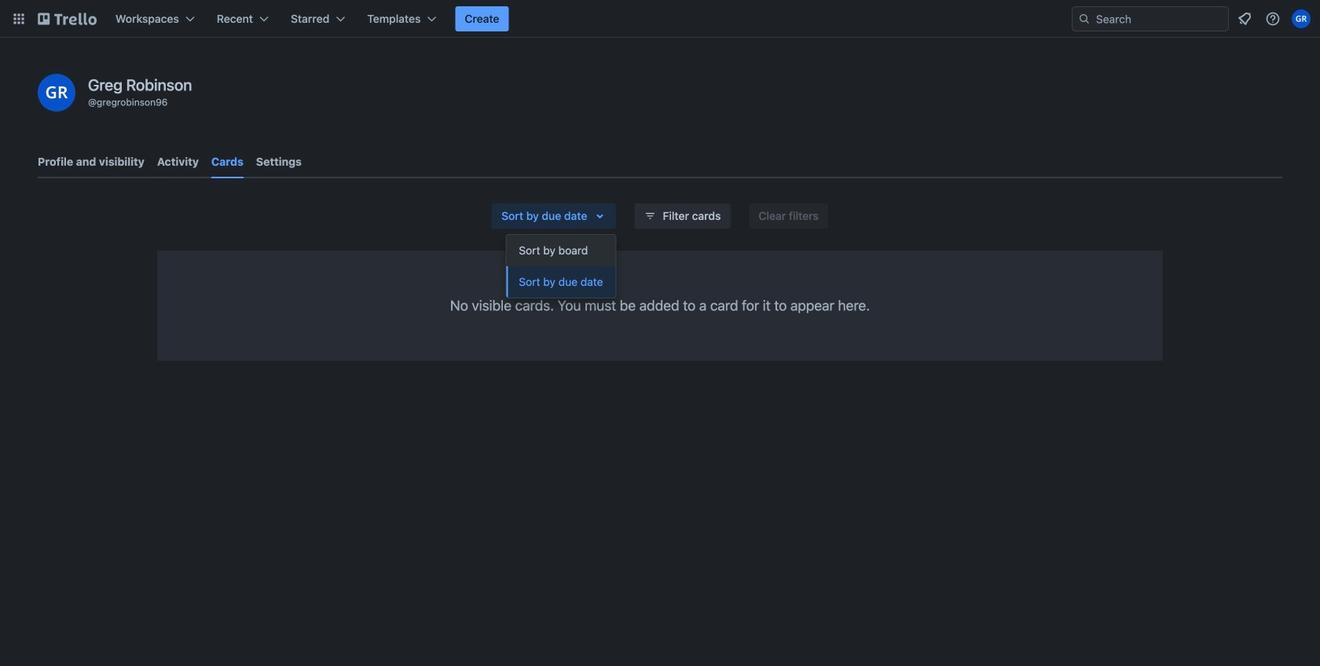 Task type: locate. For each thing, give the bounding box(es) containing it.
greg robinson (gregrobinson96) image down back to home image
[[38, 74, 75, 112]]

greg robinson (gregrobinson96) image inside primary element
[[1292, 9, 1311, 28]]

1 horizontal spatial greg robinson (gregrobinson96) image
[[1292, 9, 1311, 28]]

search image
[[1078, 13, 1091, 25]]

greg robinson (gregrobinson96) image right open information menu image
[[1292, 9, 1311, 28]]

0 horizontal spatial greg robinson (gregrobinson96) image
[[38, 74, 75, 112]]

open information menu image
[[1265, 11, 1281, 27]]

greg robinson (gregrobinson96) image
[[1292, 9, 1311, 28], [38, 74, 75, 112]]

back to home image
[[38, 6, 97, 31]]

0 vertical spatial greg robinson (gregrobinson96) image
[[1292, 9, 1311, 28]]

0 notifications image
[[1236, 9, 1254, 28]]

menu
[[506, 235, 616, 298]]



Task type: describe. For each thing, give the bounding box(es) containing it.
1 vertical spatial greg robinson (gregrobinson96) image
[[38, 74, 75, 112]]

Search field
[[1091, 8, 1229, 30]]

primary element
[[0, 0, 1321, 38]]



Task type: vqa. For each thing, say whether or not it's contained in the screenshot.
Are
no



